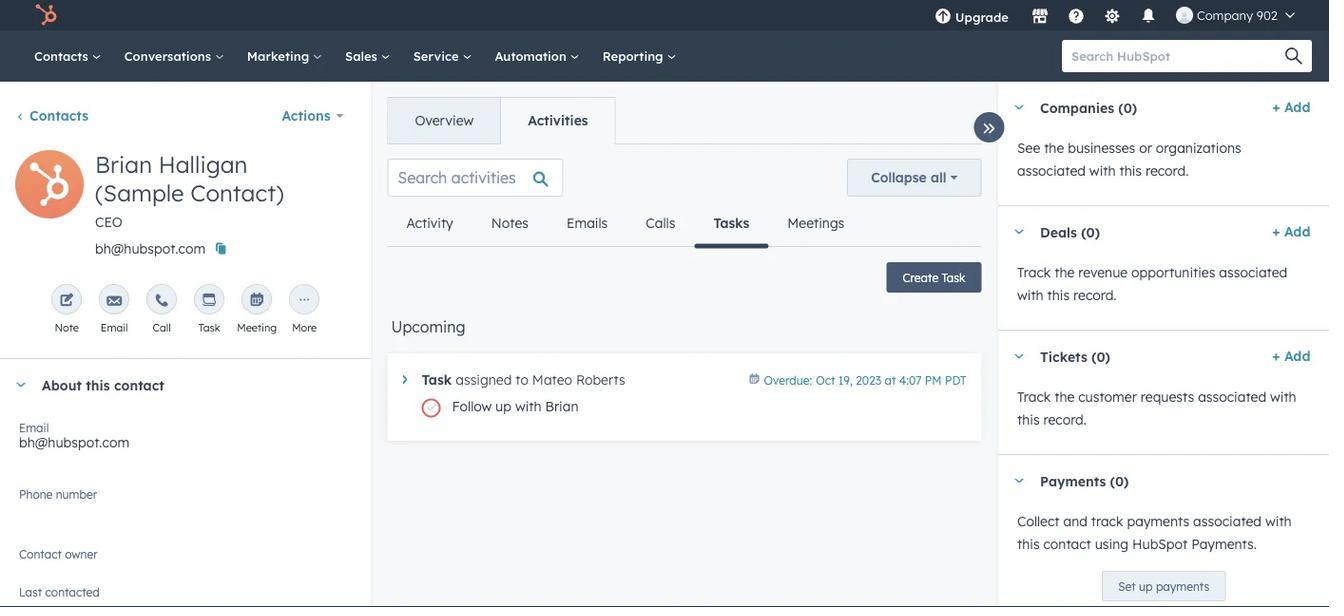 Task type: describe. For each thing, give the bounding box(es) containing it.
notes
[[492, 215, 529, 232]]

caret image
[[1014, 479, 1025, 484]]

task image
[[202, 294, 217, 309]]

+ add button for track the customer requests associated with this record.
[[1273, 345, 1311, 368]]

navigation inside upcoming feed
[[388, 201, 864, 249]]

company 902 button
[[1165, 0, 1307, 30]]

assigned
[[456, 372, 512, 389]]

businesses
[[1068, 140, 1136, 156]]

meeting image
[[249, 294, 265, 309]]

contact)
[[190, 179, 284, 207]]

(0) for payments (0)
[[1110, 473, 1129, 490]]

caret image inside about this contact dropdown button
[[15, 383, 27, 388]]

service
[[413, 48, 463, 64]]

(sample
[[95, 179, 184, 207]]

about this contact
[[42, 377, 164, 394]]

upgrade image
[[935, 9, 952, 26]]

track for track the revenue opportunities associated with this record.
[[1017, 264, 1051, 281]]

0 vertical spatial contacts
[[34, 48, 92, 64]]

sales link
[[334, 30, 402, 82]]

activities link
[[501, 98, 615, 144]]

email bh@hubspot.com
[[19, 421, 129, 451]]

+ add button for track the revenue opportunities associated with this record.
[[1273, 221, 1311, 244]]

calls button
[[627, 201, 695, 246]]

up for payments
[[1139, 580, 1153, 594]]

caret image for track the customer requests associated with this record.
[[1014, 354, 1025, 359]]

call image
[[154, 294, 170, 309]]

the for revenue
[[1055, 264, 1075, 281]]

email for email bh@hubspot.com
[[19, 421, 49, 435]]

1 vertical spatial contacts
[[29, 107, 88, 124]]

+ for see the businesses or organizations associated with this record.
[[1273, 99, 1280, 116]]

automation link
[[484, 30, 591, 82]]

task for task
[[199, 322, 220, 335]]

search image
[[1286, 48, 1303, 65]]

associated for collect and track payments associated with this contact using hubspot payments.
[[1193, 514, 1262, 530]]

companies (0) button
[[998, 82, 1265, 133]]

calls
[[646, 215, 676, 232]]

about
[[42, 377, 82, 394]]

meetings button
[[769, 201, 864, 246]]

service link
[[402, 30, 484, 82]]

overview link
[[389, 98, 501, 144]]

reporting link
[[591, 30, 688, 82]]

tasks
[[714, 215, 750, 232]]

brian inside brian halligan (sample contact) ceo
[[95, 150, 152, 179]]

add for see the businesses or organizations associated with this record.
[[1285, 99, 1311, 116]]

contact
[[19, 547, 62, 562]]

Search activities search field
[[388, 159, 564, 197]]

all
[[931, 169, 947, 186]]

set up payments link
[[1102, 572, 1226, 602]]

payments (0)
[[1040, 473, 1129, 490]]

marketplaces image
[[1032, 9, 1049, 26]]

pm
[[925, 373, 942, 388]]

with for track the customer requests associated with this record.
[[1270, 389, 1297, 406]]

with for track the revenue opportunities associated with this record.
[[1017, 287, 1044, 304]]

track
[[1091, 514, 1123, 530]]

overdue:
[[764, 373, 813, 388]]

0 vertical spatial contacts link
[[23, 30, 113, 82]]

+ add for see the businesses or organizations associated with this record.
[[1273, 99, 1311, 116]]

call
[[153, 322, 171, 335]]

+ add button for see the businesses or organizations associated with this record.
[[1273, 96, 1311, 119]]

organizations
[[1156, 140, 1241, 156]]

pdt
[[945, 373, 967, 388]]

settings link
[[1093, 0, 1133, 30]]

Search HubSpot search field
[[1063, 40, 1296, 72]]

this inside dropdown button
[[86, 377, 110, 394]]

follow
[[452, 399, 492, 415]]

actions button
[[270, 97, 356, 135]]

see
[[1017, 140, 1040, 156]]

with for collect and track payments associated with this contact using hubspot payments.
[[1266, 514, 1292, 530]]

reporting
[[603, 48, 667, 64]]

company
[[1197, 7, 1254, 23]]

email for email
[[101, 322, 128, 335]]

(0) for tickets (0)
[[1092, 348, 1110, 365]]

the for businesses
[[1044, 140, 1064, 156]]

opportunities
[[1132, 264, 1216, 281]]

associated for track the revenue opportunities associated with this record.
[[1219, 264, 1288, 281]]

notifications button
[[1133, 0, 1165, 30]]

+ add for track the revenue opportunities associated with this record.
[[1273, 224, 1311, 240]]

search button
[[1277, 40, 1313, 72]]

4:07
[[900, 373, 922, 388]]

sales
[[345, 48, 381, 64]]

upcoming
[[391, 318, 466, 337]]

emails button
[[548, 201, 627, 246]]

record. for deals (0)
[[1074, 287, 1117, 304]]

hubspot link
[[23, 4, 71, 27]]

task assigned to mateo roberts
[[422, 372, 626, 389]]

overview
[[415, 112, 474, 129]]

hubspot image
[[34, 4, 57, 27]]

help button
[[1061, 0, 1093, 30]]

collapse all button
[[848, 159, 982, 197]]

associated inside see the businesses or organizations associated with this record.
[[1017, 163, 1086, 179]]

using
[[1095, 536, 1129, 553]]

with inside see the businesses or organizations associated with this record.
[[1089, 163, 1116, 179]]

set up payments
[[1118, 580, 1210, 594]]

follow up with brian
[[452, 399, 579, 415]]

requests
[[1141, 389, 1194, 406]]

brian halligan (sample contact) ceo
[[95, 150, 284, 231]]

track for track the customer requests associated with this record.
[[1017, 389, 1051, 406]]

+ for track the customer requests associated with this record.
[[1273, 348, 1280, 365]]

payments (0) button
[[998, 456, 1303, 507]]

menu containing company 902
[[923, 0, 1307, 38]]

more
[[292, 322, 317, 335]]

marketplaces button
[[1021, 0, 1061, 30]]

Last contacted text field
[[19, 596, 352, 608]]

deals (0)
[[1040, 224, 1100, 240]]

this for track the customer requests associated with this record.
[[1017, 412, 1040, 429]]

no
[[19, 555, 38, 571]]

help image
[[1068, 9, 1085, 26]]

2023
[[856, 373, 882, 388]]

contacted
[[45, 585, 100, 600]]

create task button
[[887, 263, 982, 293]]



Task type: vqa. For each thing, say whether or not it's contained in the screenshot.
fifth PRESS TO SORT. element from the right
no



Task type: locate. For each thing, give the bounding box(es) containing it.
overdue: oct 19, 2023 at 4:07 pm pdt
[[764, 373, 967, 388]]

record. inside see the businesses or organizations associated with this record.
[[1146, 163, 1189, 179]]

brian
[[95, 150, 152, 179], [546, 399, 579, 415]]

associated inside track the customer requests associated with this record.
[[1198, 389, 1267, 406]]

notifications image
[[1140, 9, 1158, 26]]

1 vertical spatial payments
[[1156, 580, 1210, 594]]

tickets
[[1040, 348, 1087, 365]]

brian inside upcoming feed
[[546, 399, 579, 415]]

0 horizontal spatial up
[[496, 399, 512, 415]]

marketing link
[[236, 30, 334, 82]]

track inside the track the revenue opportunities associated with this record.
[[1017, 264, 1051, 281]]

more image
[[297, 294, 312, 309]]

the right see
[[1044, 140, 1064, 156]]

0 vertical spatial contact
[[114, 377, 164, 394]]

3 + add from the top
[[1273, 348, 1311, 365]]

contacts up edit popup button
[[29, 107, 88, 124]]

contacts link up edit popup button
[[15, 107, 88, 124]]

0 vertical spatial the
[[1044, 140, 1064, 156]]

companies (0)
[[1040, 99, 1137, 116]]

phone number
[[19, 488, 97, 502]]

this inside the track the revenue opportunities associated with this record.
[[1047, 287, 1070, 304]]

1 horizontal spatial task
[[422, 372, 452, 389]]

1 horizontal spatial up
[[1139, 580, 1153, 594]]

revenue
[[1078, 264, 1128, 281]]

payments inside "collect and track payments associated with this contact using hubspot payments."
[[1127, 514, 1190, 530]]

0 vertical spatial record.
[[1146, 163, 1189, 179]]

0 vertical spatial + add
[[1273, 99, 1311, 116]]

conversations link
[[113, 30, 236, 82]]

1 track from the top
[[1017, 264, 1051, 281]]

2 + from the top
[[1273, 224, 1280, 240]]

caret image for track the revenue opportunities associated with this record.
[[1014, 230, 1025, 234]]

add for track the revenue opportunities associated with this record.
[[1285, 224, 1311, 240]]

tickets (0) button
[[998, 331, 1265, 382]]

this for track the revenue opportunities associated with this record.
[[1047, 287, 1070, 304]]

0 vertical spatial navigation
[[388, 97, 616, 145]]

number
[[56, 488, 97, 502]]

brian down mateo
[[546, 399, 579, 415]]

3 add from the top
[[1285, 348, 1311, 365]]

1 vertical spatial navigation
[[388, 201, 864, 249]]

(0) inside deals (0) 'dropdown button'
[[1081, 224, 1100, 240]]

associated right opportunities
[[1219, 264, 1288, 281]]

contacts link down hubspot link
[[23, 30, 113, 82]]

caret image for see the businesses or organizations associated with this record.
[[1014, 105, 1025, 110]]

1 add from the top
[[1285, 99, 1311, 116]]

navigation
[[388, 97, 616, 145], [388, 201, 864, 249]]

meetings
[[788, 215, 845, 232]]

2 add from the top
[[1285, 224, 1311, 240]]

1 vertical spatial up
[[1139, 580, 1153, 594]]

contacts
[[34, 48, 92, 64], [29, 107, 88, 124]]

track down deals
[[1017, 264, 1051, 281]]

+ for track the revenue opportunities associated with this record.
[[1273, 224, 1280, 240]]

associated for track the customer requests associated with this record.
[[1198, 389, 1267, 406]]

track
[[1017, 264, 1051, 281], [1017, 389, 1051, 406]]

(0) up track
[[1110, 473, 1129, 490]]

navigation containing overview
[[388, 97, 616, 145]]

navigation containing activity
[[388, 201, 864, 249]]

see the businesses or organizations associated with this record.
[[1017, 140, 1241, 179]]

to
[[516, 372, 529, 389]]

associated right requests
[[1198, 389, 1267, 406]]

up right set
[[1139, 580, 1153, 594]]

2 horizontal spatial task
[[942, 271, 966, 285]]

1 vertical spatial +
[[1273, 224, 1280, 240]]

1 vertical spatial bh@hubspot.com
[[19, 435, 129, 451]]

marketing
[[247, 48, 313, 64]]

the inside track the customer requests associated with this record.
[[1055, 389, 1075, 406]]

deals (0) button
[[998, 206, 1265, 258]]

automation
[[495, 48, 570, 64]]

with inside "collect and track payments associated with this contact using hubspot payments."
[[1266, 514, 1292, 530]]

up inside set up payments link
[[1139, 580, 1153, 594]]

up right follow
[[496, 399, 512, 415]]

activity
[[407, 215, 454, 232]]

1 vertical spatial + add button
[[1273, 221, 1311, 244]]

up
[[496, 399, 512, 415], [1139, 580, 1153, 594]]

the inside see the businesses or organizations associated with this record.
[[1044, 140, 1064, 156]]

1 horizontal spatial contact
[[1044, 536, 1091, 553]]

or
[[1139, 140, 1152, 156]]

halligan
[[159, 150, 248, 179]]

3 + from the top
[[1273, 348, 1280, 365]]

1 + from the top
[[1273, 99, 1280, 116]]

0 vertical spatial +
[[1273, 99, 1280, 116]]

hubspot
[[1132, 536, 1188, 553]]

caret image inside companies (0) 'dropdown button'
[[1014, 105, 1025, 110]]

Phone number text field
[[19, 484, 352, 522]]

2 vertical spatial +
[[1273, 348, 1280, 365]]

customer
[[1078, 389, 1137, 406]]

associated up payments.
[[1193, 514, 1262, 530]]

0 vertical spatial brian
[[95, 150, 152, 179]]

caret image up see
[[1014, 105, 1025, 110]]

actions
[[282, 107, 331, 124]]

mateo roberts image
[[1177, 7, 1194, 24]]

0 horizontal spatial contact
[[114, 377, 164, 394]]

meeting
[[237, 322, 277, 335]]

no owner button
[[19, 544, 352, 575]]

record. inside the track the revenue opportunities associated with this record.
[[1074, 287, 1117, 304]]

contact down and
[[1044, 536, 1091, 553]]

oct
[[816, 373, 836, 388]]

owner
[[65, 547, 98, 562], [41, 555, 80, 571]]

this
[[1120, 163, 1142, 179], [1047, 287, 1070, 304], [86, 377, 110, 394], [1017, 412, 1040, 429], [1017, 536, 1040, 553]]

this down collect
[[1017, 536, 1040, 553]]

2 navigation from the top
[[388, 201, 864, 249]]

caret image down upcoming
[[403, 376, 408, 384]]

with inside upcoming feed
[[515, 399, 542, 415]]

2 track from the top
[[1017, 389, 1051, 406]]

settings image
[[1104, 9, 1121, 26]]

2 vertical spatial + add
[[1273, 348, 1311, 365]]

note
[[55, 322, 79, 335]]

1 vertical spatial track
[[1017, 389, 1051, 406]]

record. down the or
[[1146, 163, 1189, 179]]

0 vertical spatial + add button
[[1273, 96, 1311, 119]]

2 vertical spatial record.
[[1044, 412, 1087, 429]]

email down email image
[[101, 322, 128, 335]]

tickets (0)
[[1040, 348, 1110, 365]]

caret image inside upcoming feed
[[403, 376, 408, 384]]

0 horizontal spatial brian
[[95, 150, 152, 179]]

1 vertical spatial contact
[[1044, 536, 1091, 553]]

2 vertical spatial add
[[1285, 348, 1311, 365]]

record.
[[1146, 163, 1189, 179], [1074, 287, 1117, 304], [1044, 412, 1087, 429]]

the
[[1044, 140, 1064, 156], [1055, 264, 1075, 281], [1055, 389, 1075, 406]]

3 + add button from the top
[[1273, 345, 1311, 368]]

0 vertical spatial add
[[1285, 99, 1311, 116]]

this inside "collect and track payments associated with this contact using hubspot payments."
[[1017, 536, 1040, 553]]

0 vertical spatial track
[[1017, 264, 1051, 281]]

last
[[19, 585, 42, 600]]

record. down 'customer'
[[1044, 412, 1087, 429]]

1 + add button from the top
[[1273, 96, 1311, 119]]

1 + add from the top
[[1273, 99, 1311, 116]]

this inside track the customer requests associated with this record.
[[1017, 412, 1040, 429]]

task
[[942, 271, 966, 285], [199, 322, 220, 335], [422, 372, 452, 389]]

with inside track the customer requests associated with this record.
[[1270, 389, 1297, 406]]

caret image
[[1014, 105, 1025, 110], [1014, 230, 1025, 234], [1014, 354, 1025, 359], [403, 376, 408, 384], [15, 383, 27, 388]]

the for customer
[[1055, 389, 1075, 406]]

collect
[[1017, 514, 1060, 530]]

task inside button
[[942, 271, 966, 285]]

(0)
[[1119, 99, 1137, 116], [1081, 224, 1100, 240], [1092, 348, 1110, 365], [1110, 473, 1129, 490]]

associated inside "collect and track payments associated with this contact using hubspot payments."
[[1193, 514, 1262, 530]]

brian up 'ceo'
[[95, 150, 152, 179]]

this up tickets
[[1047, 287, 1070, 304]]

1 navigation from the top
[[388, 97, 616, 145]]

payments up "hubspot"
[[1127, 514, 1190, 530]]

activities
[[528, 112, 588, 129]]

this for collect and track payments associated with this contact using hubspot payments.
[[1017, 536, 1040, 553]]

0 vertical spatial email
[[101, 322, 128, 335]]

create
[[903, 271, 939, 285]]

upgrade
[[956, 9, 1009, 25]]

record. inside track the customer requests associated with this record.
[[1044, 412, 1087, 429]]

(0) for companies (0)
[[1119, 99, 1137, 116]]

(0) right deals
[[1081, 224, 1100, 240]]

contact inside dropdown button
[[114, 377, 164, 394]]

(0) inside companies (0) 'dropdown button'
[[1119, 99, 1137, 116]]

upcoming feed
[[372, 144, 997, 464]]

track the revenue opportunities associated with this record.
[[1017, 264, 1288, 304]]

+ add for track the customer requests associated with this record.
[[1273, 348, 1311, 365]]

1 vertical spatial + add
[[1273, 224, 1311, 240]]

task left assigned
[[422, 372, 452, 389]]

edit button
[[15, 150, 84, 225]]

deals
[[1040, 224, 1077, 240]]

1 horizontal spatial email
[[101, 322, 128, 335]]

and
[[1063, 514, 1088, 530]]

associated down see
[[1017, 163, 1086, 179]]

1 vertical spatial task
[[199, 322, 220, 335]]

0 vertical spatial bh@hubspot.com
[[95, 241, 206, 257]]

this down the or
[[1120, 163, 1142, 179]]

contact inside "collect and track payments associated with this contact using hubspot payments."
[[1044, 536, 1091, 553]]

bh@hubspot.com up "number"
[[19, 435, 129, 451]]

1 vertical spatial contacts link
[[15, 107, 88, 124]]

task down task icon
[[199, 322, 220, 335]]

1 vertical spatial record.
[[1074, 287, 1117, 304]]

the left revenue at the top right of the page
[[1055, 264, 1075, 281]]

1 vertical spatial add
[[1285, 224, 1311, 240]]

this up caret image
[[1017, 412, 1040, 429]]

collapse all
[[871, 169, 947, 186]]

payments
[[1040, 473, 1106, 490]]

with
[[1089, 163, 1116, 179], [1017, 287, 1044, 304], [1270, 389, 1297, 406], [515, 399, 542, 415], [1266, 514, 1292, 530]]

activity button
[[388, 201, 473, 246]]

this inside see the businesses or organizations associated with this record.
[[1120, 163, 1142, 179]]

bh@hubspot.com
[[95, 241, 206, 257], [19, 435, 129, 451]]

set
[[1118, 580, 1136, 594]]

the down tickets
[[1055, 389, 1075, 406]]

owner up the last contacted
[[41, 555, 80, 571]]

add for track the customer requests associated with this record.
[[1285, 348, 1311, 365]]

0 vertical spatial payments
[[1127, 514, 1190, 530]]

caret image left deals
[[1014, 230, 1025, 234]]

the inside the track the revenue opportunities associated with this record.
[[1055, 264, 1075, 281]]

1 horizontal spatial brian
[[546, 399, 579, 415]]

0 horizontal spatial email
[[19, 421, 49, 435]]

collect and track payments associated with this contact using hubspot payments.
[[1017, 514, 1292, 553]]

track inside track the customer requests associated with this record.
[[1017, 389, 1051, 406]]

contacts down hubspot link
[[34, 48, 92, 64]]

track down tickets
[[1017, 389, 1051, 406]]

task right create at the right top of page
[[942, 271, 966, 285]]

tasks button
[[695, 201, 769, 249]]

emails
[[567, 215, 608, 232]]

ceo
[[95, 214, 123, 231]]

0 vertical spatial task
[[942, 271, 966, 285]]

1 vertical spatial brian
[[546, 399, 579, 415]]

up inside upcoming feed
[[496, 399, 512, 415]]

company 902
[[1197, 7, 1278, 23]]

(0) inside payments (0) dropdown button
[[1110, 473, 1129, 490]]

record. for tickets (0)
[[1044, 412, 1087, 429]]

(0) up businesses
[[1119, 99, 1137, 116]]

menu
[[923, 0, 1307, 38]]

caret image inside deals (0) 'dropdown button'
[[1014, 230, 1025, 234]]

record. down revenue at the top right of the page
[[1074, 287, 1117, 304]]

0 horizontal spatial task
[[199, 322, 220, 335]]

up for with
[[496, 399, 512, 415]]

caret image inside the tickets (0) dropdown button
[[1014, 354, 1025, 359]]

companies
[[1040, 99, 1114, 116]]

create task
[[903, 271, 966, 285]]

associated
[[1017, 163, 1086, 179], [1219, 264, 1288, 281], [1198, 389, 1267, 406], [1193, 514, 1262, 530]]

associated inside the track the revenue opportunities associated with this record.
[[1219, 264, 1288, 281]]

email down about
[[19, 421, 49, 435]]

(0) inside the tickets (0) dropdown button
[[1092, 348, 1110, 365]]

caret image left tickets
[[1014, 354, 1025, 359]]

with inside the track the revenue opportunities associated with this record.
[[1017, 287, 1044, 304]]

note image
[[59, 294, 74, 309]]

0 vertical spatial up
[[496, 399, 512, 415]]

2 + add from the top
[[1273, 224, 1311, 240]]

2 vertical spatial + add button
[[1273, 345, 1311, 368]]

(0) right tickets
[[1092, 348, 1110, 365]]

email image
[[107, 294, 122, 309]]

caret image left about
[[15, 383, 27, 388]]

bh@hubspot.com down 'ceo'
[[95, 241, 206, 257]]

owner up contacted
[[65, 547, 98, 562]]

notes button
[[473, 201, 548, 246]]

email inside email bh@hubspot.com
[[19, 421, 49, 435]]

2 vertical spatial task
[[422, 372, 452, 389]]

at
[[885, 373, 896, 388]]

payments
[[1127, 514, 1190, 530], [1156, 580, 1210, 594]]

1 vertical spatial the
[[1055, 264, 1075, 281]]

mateo
[[533, 372, 573, 389]]

2 vertical spatial the
[[1055, 389, 1075, 406]]

this right about
[[86, 377, 110, 394]]

1 vertical spatial email
[[19, 421, 49, 435]]

roberts
[[576, 372, 626, 389]]

2 + add button from the top
[[1273, 221, 1311, 244]]

contact down call
[[114, 377, 164, 394]]

payments down "hubspot"
[[1156, 580, 1210, 594]]

collapse
[[871, 169, 927, 186]]

(0) for deals (0)
[[1081, 224, 1100, 240]]

task for task assigned to mateo roberts
[[422, 372, 452, 389]]

last contacted
[[19, 585, 100, 600]]



